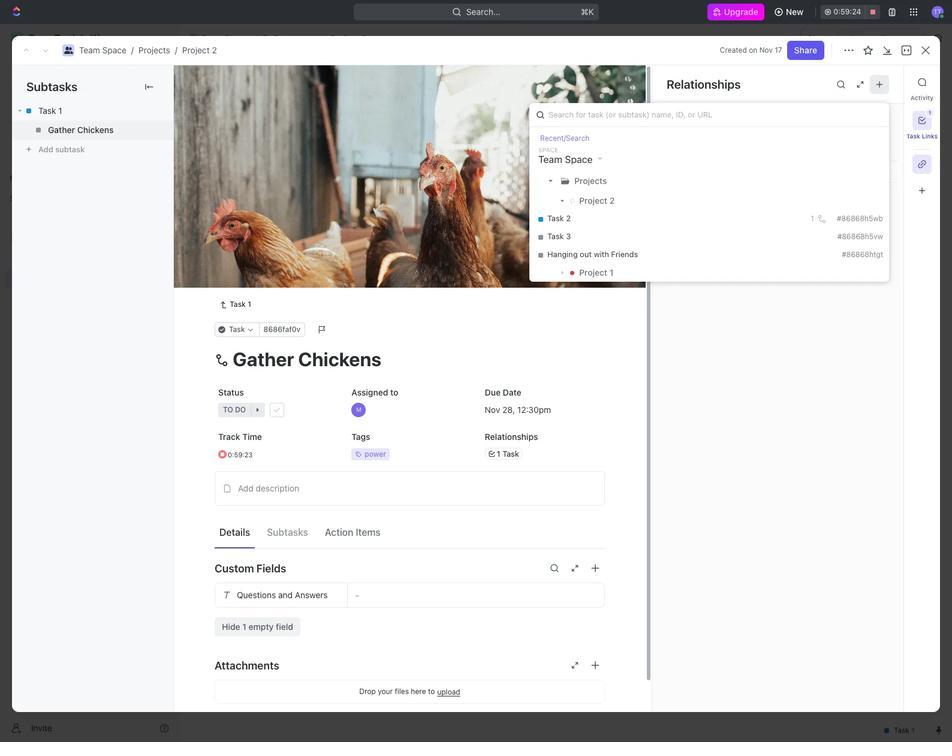 Task type: describe. For each thing, give the bounding box(es) containing it.
task inside tab list
[[906, 132, 920, 140]]

add description button
[[219, 479, 601, 498]]

0 horizontal spatial project 2
[[208, 71, 279, 91]]

0:59:24
[[833, 7, 861, 16]]

space for team space / projects / project 2
[[102, 45, 126, 55]]

in progress
[[222, 169, 271, 178]]

custom fields button
[[215, 554, 605, 583]]

time
[[242, 432, 262, 442]]

new
[[786, 7, 803, 17]]

task links
[[906, 132, 938, 140]]

created on nov 17
[[720, 46, 782, 55]]

0 horizontal spatial subtasks
[[26, 80, 77, 94]]

task sidebar content section
[[652, 65, 952, 712]]

relationships inside the task sidebar content "section"
[[667, 77, 741, 91]]

task 3
[[547, 232, 571, 241]]

due
[[485, 388, 501, 398]]

custom fields
[[215, 562, 286, 575]]

answers
[[295, 590, 328, 600]]

1 horizontal spatial projects link
[[259, 31, 309, 46]]

0 horizontal spatial team space link
[[79, 45, 126, 55]]

team space
[[201, 33, 249, 43]]

drop
[[359, 687, 376, 696]]

with
[[594, 250, 609, 259]]

dashboards link
[[5, 119, 174, 138]]

to do
[[222, 284, 245, 293]]

1 button for 1
[[268, 207, 285, 219]]

do
[[234, 284, 245, 293]]

upgrade
[[724, 7, 758, 17]]

0 horizontal spatial projects link
[[138, 45, 170, 55]]

friends
[[611, 250, 638, 259]]

hanging out with friends
[[547, 250, 638, 259]]

details
[[219, 527, 250, 538]]

files
[[395, 687, 409, 696]]

tree inside the sidebar navigation
[[5, 209, 174, 370]]

share for share button to the right of 17
[[794, 45, 817, 55]]

customize button
[[834, 108, 896, 124]]

1 horizontal spatial project 2 link
[[316, 31, 369, 46]]

hanging
[[547, 250, 578, 259]]

3
[[566, 232, 571, 241]]

2 vertical spatial projects
[[574, 176, 607, 186]]

tags
[[352, 432, 370, 442]]

list link
[[267, 108, 284, 124]]

inbox
[[29, 83, 50, 93]]

0 horizontal spatial relationships
[[485, 432, 538, 442]]

subtasks inside button
[[267, 527, 308, 538]]

1 horizontal spatial to
[[390, 388, 398, 398]]

assigned to
[[352, 388, 398, 398]]

on
[[749, 46, 757, 55]]

status
[[218, 388, 244, 398]]

action items button
[[320, 522, 385, 543]]

nov
[[759, 46, 773, 55]]

8686faf0v button
[[259, 323, 305, 337]]

out
[[580, 250, 592, 259]]

spaces
[[10, 194, 35, 203]]

customize
[[850, 111, 892, 121]]

linked
[[679, 120, 708, 131]]

due date
[[485, 388, 521, 398]]

0 horizontal spatial add task
[[242, 250, 277, 260]]

upload
[[437, 688, 460, 697]]

Edit task name text field
[[215, 348, 605, 371]]

fields
[[256, 562, 286, 575]]

team for team space / projects / project 2
[[79, 45, 100, 55]]

1 inside custom fields element
[[242, 622, 246, 632]]

1 vertical spatial task 1
[[242, 208, 266, 219]]

action items
[[325, 527, 380, 538]]

space for recent/search space team space
[[538, 146, 558, 154]]

0 vertical spatial projects
[[274, 33, 306, 43]]

items
[[356, 527, 380, 538]]

invite
[[31, 723, 52, 733]]

track
[[218, 432, 240, 442]]

custom fields element
[[215, 583, 605, 637]]

0 horizontal spatial project 2 link
[[182, 45, 217, 55]]

hide 1 empty field
[[222, 622, 293, 632]]

gather chickens link
[[12, 121, 173, 140]]

1 task
[[497, 449, 519, 459]]

17
[[775, 46, 782, 55]]

progress
[[232, 169, 271, 178]]

created
[[720, 46, 747, 55]]

task sidebar navigation tab list
[[906, 73, 938, 200]]

add description
[[238, 483, 299, 494]]

board
[[224, 111, 247, 121]]

in
[[222, 169, 230, 178]]

linked 1
[[679, 120, 717, 131]]

hide
[[222, 622, 240, 632]]

details button
[[215, 522, 255, 543]]

dashboards
[[29, 123, 75, 134]]

0 vertical spatial task 2
[[547, 214, 571, 223]]

subtasks button
[[262, 522, 313, 543]]

docs link
[[5, 99, 174, 118]]

1 horizontal spatial add task button
[[308, 167, 359, 181]]

list
[[269, 111, 284, 121]]

favorites button
[[5, 171, 46, 186]]

questions and answers
[[237, 590, 328, 600]]

0:59:24 button
[[821, 5, 880, 19]]

#86868h5vw
[[837, 232, 883, 241]]



Task type: locate. For each thing, give the bounding box(es) containing it.
1 horizontal spatial subtasks
[[267, 527, 308, 538]]

0 horizontal spatial team
[[79, 45, 100, 55]]

1 horizontal spatial task 2
[[547, 214, 571, 223]]

to inside drop your files here to upload
[[428, 687, 435, 696]]

1 button inside task sidebar navigation tab list
[[912, 109, 933, 130]]

assignees button
[[485, 138, 541, 152]]

add left description
[[238, 483, 253, 494]]

1 inside task sidebar navigation tab list
[[929, 110, 931, 116]]

1 vertical spatial team
[[79, 45, 100, 55]]

1 vertical spatial projects
[[138, 45, 170, 55]]

docs
[[29, 103, 49, 113]]

1 vertical spatial subtasks
[[267, 527, 308, 538]]

add task down calendar
[[322, 169, 354, 178]]

1 horizontal spatial relationships
[[667, 77, 741, 91]]

1 horizontal spatial team space link
[[186, 31, 252, 46]]

1 vertical spatial 1 button
[[268, 207, 285, 219]]

team space / projects / project 2
[[79, 45, 217, 55]]

0 horizontal spatial to
[[222, 284, 232, 293]]

gantt link
[[405, 108, 429, 124]]

2 vertical spatial add task button
[[236, 248, 282, 263]]

add task button up the customize
[[858, 73, 909, 92]]

0 horizontal spatial add task button
[[236, 248, 282, 263]]

task 1 down do
[[230, 300, 251, 309]]

and
[[278, 590, 293, 600]]

1 horizontal spatial task 1 link
[[215, 298, 256, 312]]

1 vertical spatial user group image
[[12, 235, 21, 242]]

team down recent/search
[[538, 154, 562, 165]]

task 1 down 'progress'
[[242, 208, 266, 219]]

share for share button under "new"
[[808, 33, 831, 43]]

date
[[503, 388, 521, 398]]

1
[[58, 106, 62, 116], [929, 110, 931, 116], [713, 120, 717, 130], [262, 208, 266, 219], [280, 209, 283, 218], [811, 214, 814, 223], [281, 230, 284, 239], [610, 267, 614, 278], [248, 300, 251, 309], [497, 449, 500, 459], [242, 622, 246, 632]]

task 1 link down to do
[[215, 298, 256, 312]]

task 1
[[38, 106, 62, 116], [242, 208, 266, 219], [230, 300, 251, 309]]

attachments
[[215, 659, 279, 672]]

here
[[411, 687, 426, 696]]

1 horizontal spatial add task
[[322, 169, 354, 178]]

team up home link
[[79, 45, 100, 55]]

task 1 link
[[12, 101, 173, 121], [215, 298, 256, 312]]

to left do
[[222, 284, 232, 293]]

#86868htgt
[[842, 250, 883, 259]]

user group image down spaces
[[12, 235, 21, 242]]

0 horizontal spatial task 1 link
[[12, 101, 173, 121]]

board link
[[221, 108, 247, 124]]

field
[[276, 622, 293, 632]]

automations button
[[843, 29, 905, 47]]

relationships up 1 task at bottom right
[[485, 432, 538, 442]]

2 vertical spatial add task
[[242, 250, 277, 260]]

relationships up 'search for task (or subtask) name, id, or url' text box on the top right of the page
[[667, 77, 741, 91]]

sidebar navigation
[[0, 24, 179, 742]]

attachments button
[[215, 651, 605, 680]]

2 vertical spatial to
[[428, 687, 435, 696]]

to right here
[[428, 687, 435, 696]]

table link
[[361, 108, 385, 124]]

2 horizontal spatial projects
[[574, 176, 607, 186]]

0 vertical spatial project 2
[[331, 33, 366, 43]]

1 vertical spatial add task
[[322, 169, 354, 178]]

task
[[883, 77, 902, 87], [38, 106, 56, 116], [906, 132, 920, 140], [338, 169, 354, 178], [242, 208, 260, 219], [547, 214, 564, 223], [242, 229, 260, 240], [547, 232, 564, 241], [259, 250, 277, 260], [230, 300, 246, 309], [503, 449, 519, 459]]

projects link
[[259, 31, 309, 46], [138, 45, 170, 55]]

add task up the customize
[[865, 77, 902, 87]]

new button
[[769, 2, 811, 22]]

add task button
[[858, 73, 909, 92], [308, 167, 359, 181], [236, 248, 282, 263]]

share button right 17
[[787, 41, 824, 60]]

tree
[[5, 209, 174, 370]]

2 horizontal spatial add task
[[865, 77, 902, 87]]

0 horizontal spatial task 2
[[242, 229, 267, 240]]

drop your files here to upload
[[359, 687, 460, 697]]

task 1 up dashboards
[[38, 106, 62, 116]]

space for team space
[[225, 33, 249, 43]]

gather chickens
[[48, 125, 114, 135]]

2 horizontal spatial to
[[428, 687, 435, 696]]

1 vertical spatial project 2
[[208, 71, 279, 91]]

0 vertical spatial task 1
[[38, 106, 62, 116]]

team for team space
[[201, 33, 222, 43]]

assignees
[[500, 140, 535, 149]]

action
[[325, 527, 353, 538]]

1 horizontal spatial user group image
[[64, 47, 73, 54]]

assigned
[[352, 388, 388, 398]]

home
[[29, 62, 52, 73]]

custom
[[215, 562, 254, 575]]

1 vertical spatial task 2
[[242, 229, 267, 240]]

2 horizontal spatial add task button
[[858, 73, 909, 92]]

0 vertical spatial add task button
[[858, 73, 909, 92]]

share button
[[800, 29, 838, 48], [787, 41, 824, 60]]

add task up do
[[242, 250, 277, 260]]

1 vertical spatial relationships
[[485, 432, 538, 442]]

favorites
[[10, 174, 41, 183]]

recent/search
[[540, 134, 590, 143]]

search...
[[466, 7, 500, 17]]

1 horizontal spatial projects
[[274, 33, 306, 43]]

to right assigned
[[390, 388, 398, 398]]

user group image
[[64, 47, 73, 54], [12, 235, 21, 242]]

track time
[[218, 432, 262, 442]]

team inside recent/search space team space
[[538, 154, 562, 165]]

0 vertical spatial subtasks
[[26, 80, 77, 94]]

subtasks up "fields"
[[267, 527, 308, 538]]

0 vertical spatial relationships
[[667, 77, 741, 91]]

gantt
[[407, 111, 429, 121]]

subtasks down home
[[26, 80, 77, 94]]

0 vertical spatial to
[[222, 284, 232, 293]]

user group image inside tree
[[12, 235, 21, 242]]

description
[[256, 483, 299, 494]]

0 vertical spatial user group image
[[64, 47, 73, 54]]

Search tasks... text field
[[803, 136, 923, 154]]

space
[[225, 33, 249, 43], [102, 45, 126, 55], [538, 146, 558, 154], [565, 154, 593, 165]]

0 vertical spatial share
[[808, 33, 831, 43]]

2 horizontal spatial team
[[538, 154, 562, 165]]

1 horizontal spatial project 2
[[331, 33, 366, 43]]

2 vertical spatial team
[[538, 154, 562, 165]]

#86868h5wb
[[837, 214, 883, 223]]

automations
[[849, 33, 899, 43]]

2 vertical spatial task 1
[[230, 300, 251, 309]]

task 1 link up chickens
[[12, 101, 173, 121]]

user group image
[[190, 35, 198, 41]]

table
[[364, 111, 385, 121]]

8686faf0v
[[264, 325, 300, 334]]

0 vertical spatial team
[[201, 33, 222, 43]]

chickens
[[77, 125, 114, 135]]

upload button
[[437, 688, 460, 697]]

1 horizontal spatial team
[[201, 33, 222, 43]]

1 vertical spatial add task button
[[308, 167, 359, 181]]

0 horizontal spatial projects
[[138, 45, 170, 55]]

add task button down calendar link
[[308, 167, 359, 181]]

links
[[922, 132, 938, 140]]

project 1
[[579, 267, 614, 278]]

2 vertical spatial project 2
[[579, 195, 615, 206]]

0 vertical spatial 1 button
[[912, 109, 933, 130]]

2 horizontal spatial project 2
[[579, 195, 615, 206]]

add task
[[865, 77, 902, 87], [322, 169, 354, 178], [242, 250, 277, 260]]

1 vertical spatial task 1 link
[[215, 298, 256, 312]]

1 vertical spatial to
[[390, 388, 398, 398]]

add
[[865, 77, 881, 87], [322, 169, 336, 178], [242, 250, 257, 260], [238, 483, 253, 494]]

add up do
[[242, 250, 257, 260]]

2 vertical spatial 1 button
[[270, 228, 286, 240]]

task 2 up task 3
[[547, 214, 571, 223]]

0 horizontal spatial user group image
[[12, 235, 21, 242]]

team right user group icon
[[201, 33, 222, 43]]

activity
[[911, 94, 934, 101]]

share down new button
[[808, 33, 831, 43]]

user group image up home link
[[64, 47, 73, 54]]

add up the customize
[[865, 77, 881, 87]]

team space link
[[186, 31, 252, 46], [79, 45, 126, 55]]

share right 17
[[794, 45, 817, 55]]

share button down "new"
[[800, 29, 838, 48]]

add down calendar link
[[322, 169, 336, 178]]

Search for task (or subtask) name, ID, or URL text field
[[529, 103, 889, 127]]

1 inside linked 1
[[713, 120, 717, 130]]

empty
[[249, 622, 274, 632]]

0 vertical spatial task 1 link
[[12, 101, 173, 121]]

task 2 up do
[[242, 229, 267, 240]]

/
[[254, 33, 257, 43], [311, 33, 313, 43], [131, 45, 134, 55], [175, 45, 177, 55]]

calendar link
[[303, 108, 342, 124]]

upgrade link
[[707, 4, 764, 20]]

add task button up do
[[236, 248, 282, 263]]

⌘k
[[581, 7, 594, 17]]

0 vertical spatial add task
[[865, 77, 902, 87]]

1 button for 2
[[270, 228, 286, 240]]

projects
[[274, 33, 306, 43], [138, 45, 170, 55], [574, 176, 607, 186]]

relationships
[[667, 77, 741, 91], [485, 432, 538, 442]]

questions
[[237, 590, 276, 600]]

calendar
[[306, 111, 342, 121]]

1 vertical spatial share
[[794, 45, 817, 55]]

inbox link
[[5, 79, 174, 98]]



Task type: vqa. For each thing, say whether or not it's contained in the screenshot.
Space corresponding to Team Space / Projects / Project 2
yes



